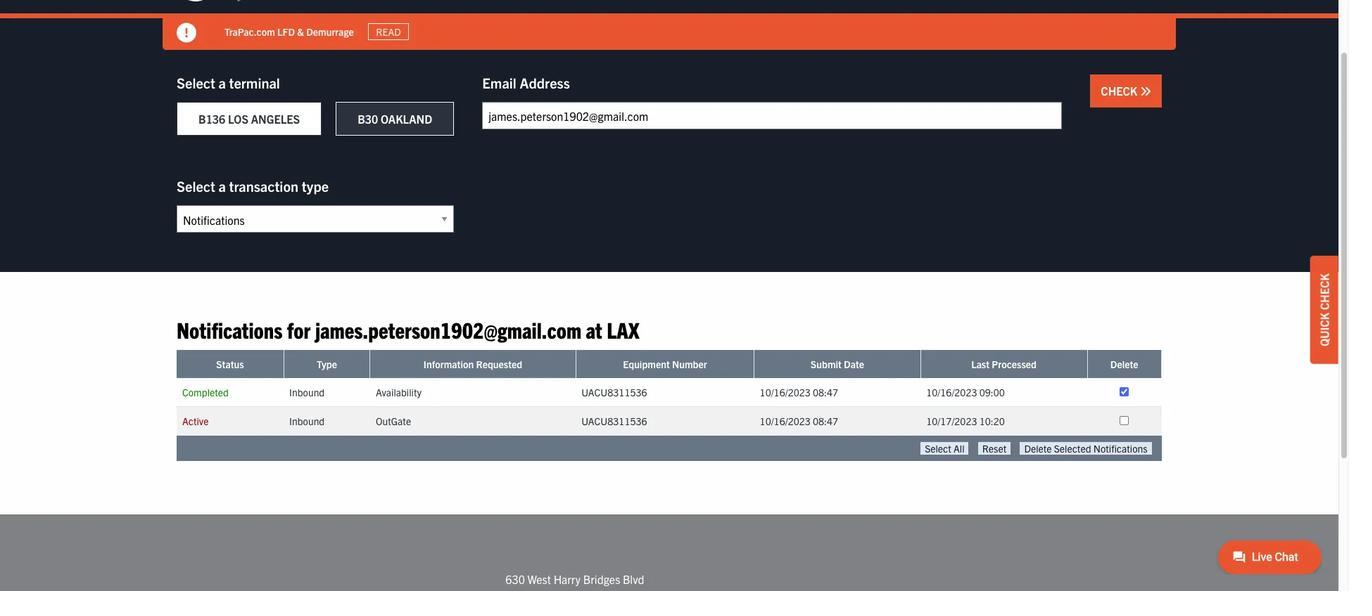 Task type: locate. For each thing, give the bounding box(es) containing it.
None button
[[921, 443, 969, 456], [978, 443, 1011, 456], [1020, 443, 1152, 456], [921, 443, 969, 456], [978, 443, 1011, 456], [1020, 443, 1152, 456]]

08:47
[[813, 387, 838, 399], [813, 416, 838, 428]]

check
[[1101, 84, 1140, 98], [1318, 274, 1332, 310]]

inbound
[[289, 387, 325, 399], [289, 416, 325, 428]]

None checkbox
[[1120, 388, 1129, 397]]

completed
[[182, 387, 229, 399]]

1 horizontal spatial solid image
[[1140, 86, 1152, 97]]

0 horizontal spatial solid image
[[177, 23, 196, 43]]

james.peterson1902@gmail.com
[[315, 316, 582, 344]]

08:47 for 10/17/2023 10:20
[[813, 416, 838, 428]]

uacu8311536
[[582, 387, 647, 399], [582, 416, 647, 428]]

0 vertical spatial a
[[219, 74, 226, 92]]

oakland
[[381, 112, 432, 126]]

10/16/2023 08:47
[[760, 387, 838, 399], [760, 416, 838, 428]]

2 10/16/2023 08:47 from the top
[[760, 416, 838, 428]]

1 select from the top
[[177, 74, 215, 92]]

1 uacu8311536 from the top
[[582, 387, 647, 399]]

demurrage
[[306, 25, 354, 38]]

requested
[[476, 359, 522, 371]]

1 vertical spatial check
[[1318, 274, 1332, 310]]

1 read from the left
[[376, 25, 401, 38]]

0 horizontal spatial check
[[1101, 84, 1140, 98]]

2 read link from the left
[[375, 23, 416, 40]]

1 vertical spatial 08:47
[[813, 416, 838, 428]]

type
[[317, 359, 337, 371]]

0 vertical spatial inbound
[[289, 387, 325, 399]]

1 vertical spatial 10/16/2023 08:47
[[760, 416, 838, 428]]

solid image inside check button
[[1140, 86, 1152, 97]]

transaction
[[229, 177, 299, 195]]

2 select from the top
[[177, 177, 215, 195]]

None checkbox
[[1120, 417, 1129, 426]]

b30 oakland
[[358, 112, 432, 126]]

0 vertical spatial select
[[177, 74, 215, 92]]

10/16/2023
[[760, 387, 811, 399], [927, 387, 977, 399], [760, 416, 811, 428]]

a for transaction
[[219, 177, 226, 195]]

read link
[[368, 23, 409, 40], [375, 23, 416, 40]]

last processed
[[972, 359, 1037, 371]]

solid image
[[177, 23, 196, 43], [1140, 86, 1152, 97]]

2 uacu8311536 from the top
[[582, 416, 647, 428]]

0 vertical spatial check
[[1101, 84, 1140, 98]]

1 vertical spatial inbound
[[289, 416, 325, 428]]

select left transaction at top
[[177, 177, 215, 195]]

processed
[[992, 359, 1037, 371]]

1 inbound from the top
[[289, 387, 325, 399]]

a
[[219, 74, 226, 92], [219, 177, 226, 195]]

under
[[288, 25, 313, 38]]

10/17/2023 10:20
[[927, 416, 1005, 428]]

2 read from the left
[[383, 25, 408, 38]]

1 a from the top
[[219, 74, 226, 92]]

0 vertical spatial solid image
[[177, 23, 196, 43]]

09:00
[[980, 387, 1005, 399]]

select up b136
[[177, 74, 215, 92]]

availability
[[376, 387, 422, 399]]

b136
[[199, 112, 225, 126]]

number
[[672, 359, 707, 371]]

0 vertical spatial 08:47
[[813, 387, 838, 399]]

address
[[520, 74, 570, 92]]

select
[[177, 74, 215, 92], [177, 177, 215, 195]]

10/16/2023 09:00
[[927, 387, 1005, 399]]

outgate
[[376, 416, 411, 428]]

1 read link from the left
[[368, 23, 409, 40]]

select a transaction type
[[177, 177, 329, 195]]

angeles
[[251, 112, 300, 126]]

a left transaction at top
[[219, 177, 226, 195]]

630
[[506, 573, 525, 587]]

2 a from the top
[[219, 177, 226, 195]]

for
[[287, 316, 311, 344]]

1 vertical spatial solid image
[[1140, 86, 1152, 97]]

1 vertical spatial uacu8311536
[[582, 416, 647, 428]]

10:20
[[980, 416, 1005, 428]]

trapac.com
[[225, 25, 275, 38]]

2 08:47 from the top
[[813, 416, 838, 428]]

1 08:47 from the top
[[813, 387, 838, 399]]

inbound for outgate
[[289, 416, 325, 428]]

blvd
[[623, 573, 644, 587]]

1 10/16/2023 08:47 from the top
[[760, 387, 838, 399]]

a left the terminal
[[219, 74, 226, 92]]

banner
[[0, 0, 1349, 50]]

read link for flips schedule under gate hours
[[375, 23, 416, 40]]

2 inbound from the top
[[289, 416, 325, 428]]

0 vertical spatial 10/16/2023 08:47
[[760, 387, 838, 399]]

check button
[[1091, 75, 1162, 108]]

b136 los angeles
[[199, 112, 300, 126]]

0 vertical spatial uacu8311536
[[582, 387, 647, 399]]

1 vertical spatial select
[[177, 177, 215, 195]]

bridges
[[583, 573, 620, 587]]

quick
[[1318, 313, 1332, 347]]

1 vertical spatial a
[[219, 177, 226, 195]]

read
[[376, 25, 401, 38], [383, 25, 408, 38]]

notifications for james.peterson1902@gmail.com at lax
[[177, 316, 640, 344]]



Task type: vqa. For each thing, say whether or not it's contained in the screenshot.
"In-"
no



Task type: describe. For each thing, give the bounding box(es) containing it.
schedule
[[247, 25, 286, 38]]

los
[[228, 112, 248, 126]]

last
[[972, 359, 990, 371]]

flips schedule under gate hours
[[225, 25, 361, 38]]

west
[[528, 573, 551, 587]]

&
[[297, 25, 304, 38]]

banner containing flips schedule under gate hours
[[0, 0, 1349, 50]]

uacu8311536 for outgate
[[582, 416, 647, 428]]

equipment number
[[623, 359, 707, 371]]

los angeles image
[[177, 0, 282, 3]]

at
[[586, 316, 602, 344]]

08:47 for 10/16/2023 09:00
[[813, 387, 838, 399]]

a for terminal
[[219, 74, 226, 92]]

uacu8311536 for availability
[[582, 387, 647, 399]]

lfd
[[277, 25, 295, 38]]

notifications
[[177, 316, 283, 344]]

email
[[482, 74, 517, 92]]

information
[[424, 359, 474, 371]]

gate
[[316, 25, 334, 38]]

submit
[[811, 359, 842, 371]]

read link for trapac.com lfd & demurrage
[[368, 23, 409, 40]]

select for select a terminal
[[177, 74, 215, 92]]

read for trapac.com lfd & demurrage
[[376, 25, 401, 38]]

10/16/2023 for 10/16/2023 09:00
[[760, 387, 811, 399]]

hours
[[337, 25, 361, 38]]

10/16/2023 for 10/17/2023 10:20
[[760, 416, 811, 428]]

equipment
[[623, 359, 670, 371]]

submit date
[[811, 359, 864, 371]]

10/16/2023 08:47 for 10/16/2023 09:00
[[760, 387, 838, 399]]

10/16/2023 08:47 for 10/17/2023 10:20
[[760, 416, 838, 428]]

type
[[302, 177, 329, 195]]

inbound for availability
[[289, 387, 325, 399]]

select a terminal
[[177, 74, 280, 92]]

read for flips schedule under gate hours
[[383, 25, 408, 38]]

status
[[216, 359, 244, 371]]

trapac.com lfd & demurrage
[[225, 25, 354, 38]]

flips
[[225, 25, 245, 38]]

quick check
[[1318, 274, 1332, 347]]

Email Address email field
[[482, 102, 1062, 130]]

email address
[[482, 74, 570, 92]]

b30
[[358, 112, 378, 126]]

check inside button
[[1101, 84, 1140, 98]]

information requested
[[424, 359, 522, 371]]

select for select a transaction type
[[177, 177, 215, 195]]

date
[[844, 359, 864, 371]]

1 horizontal spatial check
[[1318, 274, 1332, 310]]

630 west harry bridges blvd
[[506, 573, 644, 587]]

quick check link
[[1311, 256, 1339, 364]]

630 west harry bridges blvd footer
[[0, 516, 1339, 592]]

lax
[[607, 316, 640, 344]]

active
[[182, 416, 209, 428]]

terminal
[[229, 74, 280, 92]]

delete
[[1111, 359, 1139, 371]]

harry
[[554, 573, 581, 587]]

10/17/2023
[[927, 416, 977, 428]]



